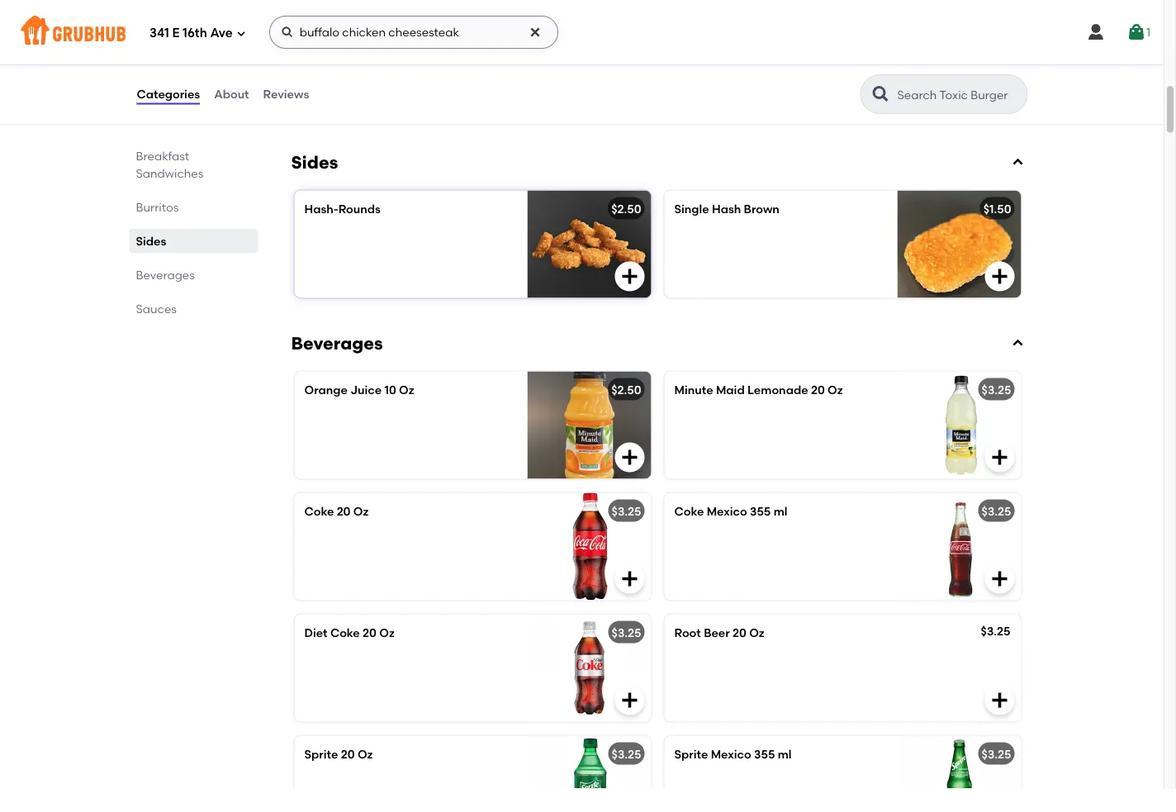 Task type: vqa. For each thing, say whether or not it's contained in the screenshot.
Cheddar
yes



Task type: locate. For each thing, give the bounding box(es) containing it.
sides
[[291, 152, 338, 173], [136, 234, 166, 248]]

free down wrapped
[[345, 95, 369, 109]]

341
[[150, 26, 169, 41]]

svg image inside 'beverages' button
[[1012, 337, 1025, 350]]

1 vertical spatial sides
[[136, 234, 166, 248]]

burrito
[[370, 21, 409, 35]]

beverages button
[[288, 332, 1029, 355]]

1 sprite from the left
[[305, 747, 338, 761]]

tortilla.
[[430, 78, 470, 92]]

0 vertical spatial beverages
[[136, 268, 195, 282]]

1 button
[[1127, 17, 1151, 47]]

1 vertical spatial ml
[[778, 747, 792, 761]]

2 $2.50 from the top
[[612, 383, 642, 397]]

0 horizontal spatial sides
[[136, 234, 166, 248]]

vegetarian burrito image
[[528, 10, 652, 118]]

shredded
[[399, 45, 454, 59]]

0 vertical spatial ml
[[774, 504, 788, 518]]

root beer 20 oz
[[675, 626, 765, 640]]

coke for coke mexico 355 ml
[[675, 504, 704, 518]]

0 vertical spatial hash
[[391, 62, 420, 76]]

sprite 20 oz
[[305, 747, 373, 761]]

svg image inside sides button
[[1012, 156, 1025, 169]]

ave
[[210, 26, 233, 41]]

mexico
[[707, 504, 748, 518], [711, 747, 752, 761]]

coke for coke 20 oz
[[305, 504, 334, 518]]

1 vertical spatial mexico
[[711, 747, 752, 761]]

patties,
[[461, 62, 502, 76]]

0 horizontal spatial beverages
[[136, 268, 195, 282]]

single
[[675, 202, 710, 216]]

svg image
[[281, 26, 294, 39], [529, 26, 542, 39], [236, 29, 246, 38], [1012, 156, 1025, 169], [620, 266, 640, 286], [991, 266, 1010, 286], [620, 447, 640, 467], [991, 447, 1010, 467], [991, 569, 1010, 589], [620, 690, 640, 710]]

$2.50
[[612, 202, 642, 216], [612, 383, 642, 397]]

2 sprite from the left
[[675, 747, 709, 761]]

breakfast
[[136, 149, 189, 163]]

0 horizontal spatial hash
[[391, 62, 420, 76]]

0 vertical spatial mexico
[[707, 504, 748, 518]]

$2.50 down sides button
[[612, 202, 642, 216]]

1 horizontal spatial sprite
[[675, 747, 709, 761]]

sandwiches
[[136, 166, 204, 180]]

brown right single
[[744, 202, 780, 216]]

0 horizontal spatial sprite
[[305, 747, 338, 761]]

wrapped
[[320, 78, 374, 92]]

free
[[339, 45, 363, 59], [345, 95, 369, 109]]

1 horizontal spatial sides
[[291, 152, 338, 173]]

categories button
[[136, 64, 201, 124]]

hash
[[391, 62, 420, 76], [712, 202, 742, 216]]

20
[[812, 383, 825, 397], [337, 504, 351, 518], [363, 626, 377, 640], [733, 626, 747, 640], [341, 747, 355, 761]]

0 vertical spatial 355
[[750, 504, 771, 518]]

sprite 20 oz image
[[528, 736, 652, 789]]

crispy
[[353, 62, 388, 76]]

hash-rounds
[[305, 202, 381, 216]]

$2.50 down 'beverages' button
[[612, 383, 642, 397]]

single hash brown image
[[898, 190, 1022, 298]]

beverages up sauces
[[136, 268, 195, 282]]

1 vertical spatial brown
[[744, 202, 780, 216]]

coke
[[305, 504, 334, 518], [675, 504, 704, 518], [331, 626, 360, 640]]

search icon image
[[872, 84, 891, 104]]

in
[[376, 78, 386, 92]]

vegetarian
[[305, 21, 368, 35]]

sprite for sprite 20 oz
[[305, 747, 338, 761]]

mexico for sprite
[[711, 747, 752, 761]]

cheese,
[[305, 62, 350, 76]]

1 vertical spatial beverages
[[291, 333, 383, 354]]

hash up flour
[[391, 62, 420, 76]]

1 horizontal spatial hash
[[712, 202, 742, 216]]

$3.25 for sprite mexico 355 ml
[[982, 747, 1012, 761]]

a
[[389, 78, 397, 92]]

beverages up the orange
[[291, 333, 383, 354]]

tortilla
[[372, 95, 410, 109]]

rounds
[[339, 202, 381, 216]]

breakfast sandwiches tab
[[136, 147, 252, 182]]

0 vertical spatial brown
[[423, 62, 458, 76]]

mexico for coke
[[707, 504, 748, 518]]

orange juice 10 oz image
[[528, 371, 652, 479]]

1 vertical spatial 355
[[755, 747, 776, 761]]

sides inside sides button
[[291, 152, 338, 173]]

341 e 16th ave
[[150, 26, 233, 41]]

reviews
[[263, 87, 309, 101]]

e
[[172, 26, 180, 41]]

$3.25 for minute maid lemonade 20 oz
[[982, 383, 1012, 397]]

coke mexico 355 ml
[[675, 504, 788, 518]]

main navigation navigation
[[0, 0, 1165, 64]]

juice
[[351, 383, 382, 397]]

sauces tab
[[136, 300, 252, 317]]

sides button
[[288, 151, 1029, 174]]

1 horizontal spatial beverages
[[291, 333, 383, 354]]

beverages
[[136, 268, 195, 282], [291, 333, 383, 354]]

brown up tortilla.
[[423, 62, 458, 76]]

all
[[305, 78, 318, 92]]

hash right single
[[712, 202, 742, 216]]

sprite mexico 355 ml
[[675, 747, 792, 761]]

0 vertical spatial sides
[[291, 152, 338, 173]]

free down vegetarian burrito
[[339, 45, 363, 59]]

$3.25 for coke 20 oz
[[612, 504, 642, 518]]

1 vertical spatial $2.50
[[612, 383, 642, 397]]

0 horizontal spatial brown
[[423, 62, 458, 76]]

brown
[[423, 62, 458, 76], [744, 202, 780, 216]]

1 vertical spatial hash
[[712, 202, 742, 216]]

$3.25
[[982, 383, 1012, 397], [612, 504, 642, 518], [982, 504, 1012, 518], [982, 624, 1011, 638], [612, 626, 642, 640], [612, 747, 642, 761], [982, 747, 1012, 761]]

355
[[750, 504, 771, 518], [755, 747, 776, 761]]

burritos tab
[[136, 198, 252, 216]]

355 for coke mexico 355 ml
[[750, 504, 771, 518]]

sprite
[[305, 747, 338, 761], [675, 747, 709, 761]]

sprite mexico 355 ml image
[[898, 736, 1022, 789]]

1 $2.50 from the top
[[612, 202, 642, 216]]

beverages tab
[[136, 266, 252, 283]]

sides up hash-
[[291, 152, 338, 173]]

oz
[[399, 383, 415, 397], [828, 383, 843, 397], [354, 504, 369, 518], [380, 626, 395, 640], [750, 626, 765, 640], [358, 747, 373, 761]]

svg image
[[1087, 22, 1107, 42], [1127, 22, 1147, 42], [1012, 337, 1025, 350], [620, 569, 640, 589], [991, 690, 1010, 710]]

single hash brown
[[675, 202, 780, 216]]

ml
[[774, 504, 788, 518], [778, 747, 792, 761]]

lemonade
[[748, 383, 809, 397]]

1 horizontal spatial brown
[[744, 202, 780, 216]]

0 vertical spatial $2.50
[[612, 202, 642, 216]]

ml for coke mexico 355 ml
[[774, 504, 788, 518]]

sides down burritos on the left of the page
[[136, 234, 166, 248]]



Task type: describe. For each thing, give the bounding box(es) containing it.
$2.50 for beverages
[[612, 383, 642, 397]]

$1.50
[[984, 202, 1012, 216]]

hash-
[[305, 202, 339, 216]]

$3.25 for coke mexico 355 ml
[[982, 504, 1012, 518]]

minute
[[675, 383, 714, 397]]

flour
[[399, 78, 427, 92]]

Search Toxic Burger search field
[[896, 87, 1023, 102]]

hash inside cage free eggs, shredded cheddar cheese, crispy hash brown patties, all wrapped in a flour tortilla. gluten free tortilla available.
[[391, 62, 420, 76]]

orange
[[305, 383, 348, 397]]

sides inside tab
[[136, 234, 166, 248]]

diet
[[305, 626, 328, 640]]

diet coke 20 oz image
[[528, 614, 652, 722]]

root
[[675, 626, 701, 640]]

beverages inside button
[[291, 333, 383, 354]]

burritos
[[136, 200, 179, 214]]

available.
[[412, 95, 467, 109]]

beer
[[704, 626, 730, 640]]

cheddar
[[456, 45, 507, 59]]

1 vertical spatial free
[[345, 95, 369, 109]]

vegetarian burrito
[[305, 21, 409, 35]]

$3.25 for sprite 20 oz
[[612, 747, 642, 761]]

minute maid lemonade 20 oz image
[[898, 371, 1022, 479]]

355 for sprite mexico 355 ml
[[755, 747, 776, 761]]

sprite for sprite mexico 355 ml
[[675, 747, 709, 761]]

coke 20 oz image
[[528, 493, 652, 600]]

coke 20 oz
[[305, 504, 369, 518]]

orange juice 10 oz
[[305, 383, 415, 397]]

$3.25 for diet coke 20 oz
[[612, 626, 642, 640]]

eggs,
[[366, 45, 396, 59]]

cage
[[305, 45, 336, 59]]

sides tab
[[136, 232, 252, 250]]

diet coke 20 oz
[[305, 626, 395, 640]]

10
[[385, 383, 396, 397]]

$2.50 for sides
[[612, 202, 642, 216]]

gluten
[[305, 95, 342, 109]]

maid
[[716, 383, 745, 397]]

beverages inside tab
[[136, 268, 195, 282]]

cage free eggs, shredded cheddar cheese, crispy hash brown patties, all wrapped in a flour tortilla. gluten free tortilla available.
[[305, 45, 507, 109]]

ml for sprite mexico 355 ml
[[778, 747, 792, 761]]

minute maid lemonade 20 oz
[[675, 383, 843, 397]]

hash rounds image
[[528, 190, 652, 298]]

reviews button
[[262, 64, 310, 124]]

0 vertical spatial free
[[339, 45, 363, 59]]

about
[[214, 87, 249, 101]]

svg image inside 1 button
[[1127, 22, 1147, 42]]

sauces
[[136, 302, 177, 316]]

breakfast sandwiches
[[136, 149, 204, 180]]

about button
[[213, 64, 250, 124]]

brown inside cage free eggs, shredded cheddar cheese, crispy hash brown patties, all wrapped in a flour tortilla. gluten free tortilla available.
[[423, 62, 458, 76]]

coke mexico 355 ml image
[[898, 493, 1022, 600]]

16th
[[183, 26, 207, 41]]

1
[[1147, 25, 1151, 39]]

Search for food, convenience, alcohol... search field
[[269, 16, 559, 49]]

categories
[[137, 87, 200, 101]]



